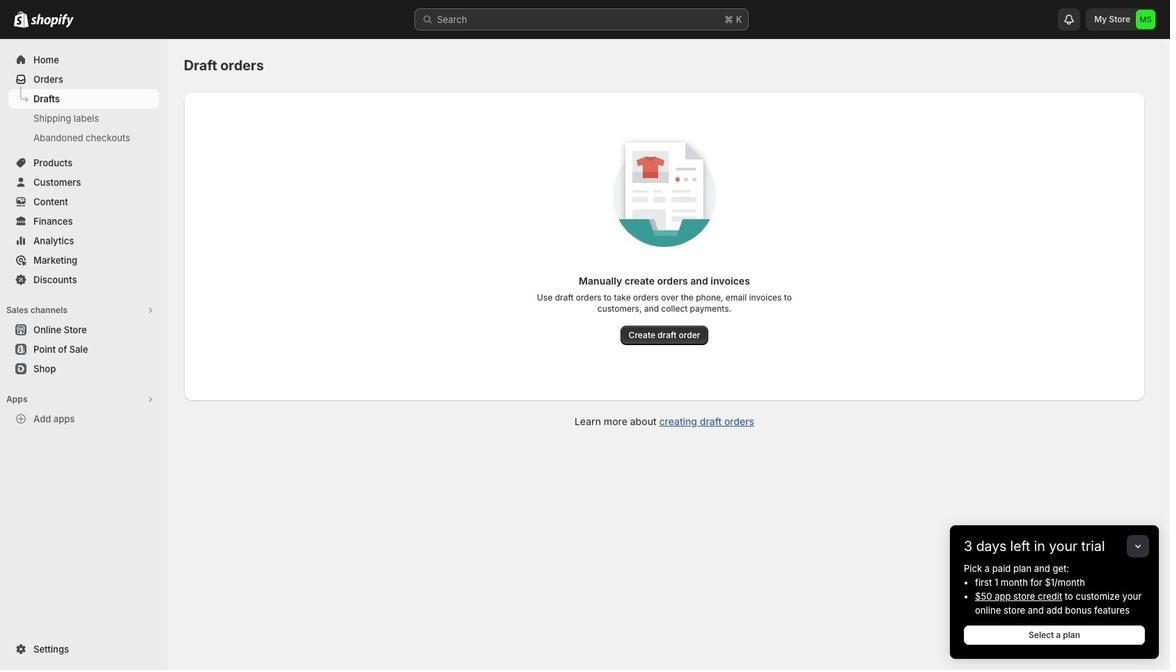 Task type: vqa. For each thing, say whether or not it's contained in the screenshot.
Online Store image
no



Task type: locate. For each thing, give the bounding box(es) containing it.
shopify image
[[14, 11, 29, 28]]

my store image
[[1136, 10, 1156, 29]]



Task type: describe. For each thing, give the bounding box(es) containing it.
shopify image
[[31, 14, 74, 28]]



